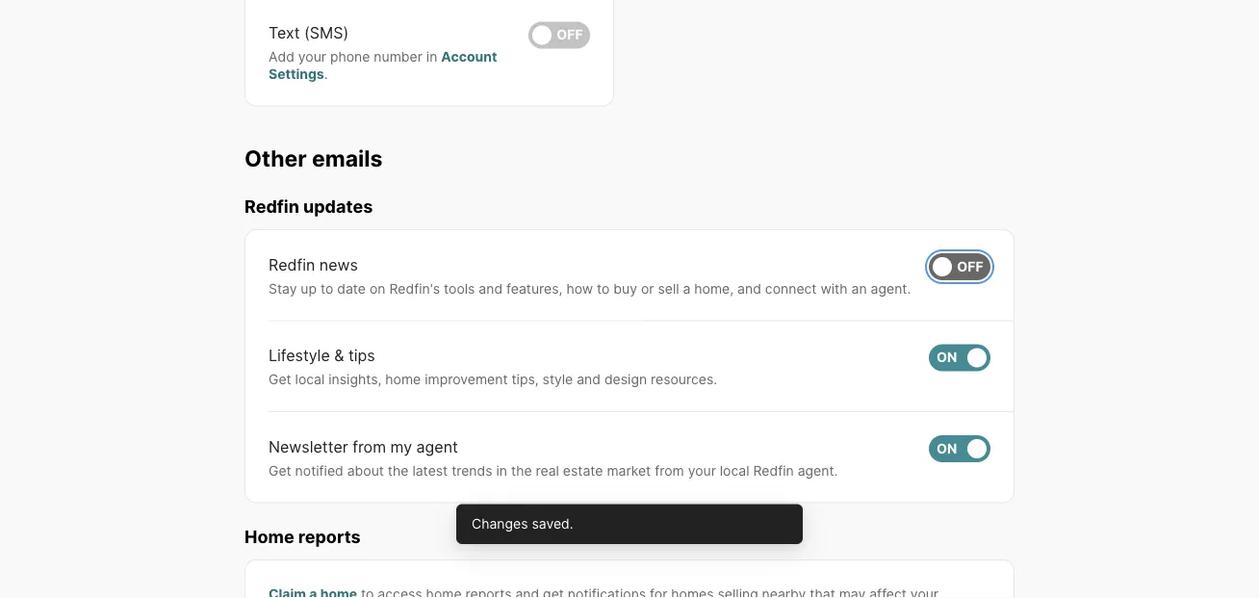 Task type: describe. For each thing, give the bounding box(es) containing it.
redfin's
[[389, 280, 440, 296]]

insights,
[[329, 371, 382, 387]]

2 horizontal spatial and
[[738, 280, 762, 296]]

account settings
[[269, 49, 497, 82]]

phone
[[330, 49, 370, 65]]

local inside lifestyle & tips get local insights, home improvement tips, style and design resources.
[[295, 371, 325, 387]]

changes
[[472, 516, 528, 532]]

estate
[[563, 462, 603, 478]]

add your phone number in
[[269, 49, 441, 65]]

newsletter
[[269, 437, 348, 456]]

redfin news stay up to date on redfin's tools and features, how to buy or sell a home, and connect with an agent.
[[269, 255, 911, 296]]

agent
[[417, 437, 458, 456]]

text (sms)
[[269, 24, 349, 42]]

other emails
[[245, 145, 383, 172]]

or
[[641, 280, 654, 296]]

redfin for redfin news stay up to date on redfin's tools and features, how to buy or sell a home, and connect with an agent.
[[269, 255, 315, 274]]

.
[[324, 65, 328, 82]]

tips
[[349, 346, 375, 365]]

off for text (sms)
[[557, 27, 583, 43]]

home,
[[695, 280, 734, 296]]

latest
[[413, 462, 448, 478]]

design
[[605, 371, 647, 387]]

redfin for redfin updates
[[245, 196, 299, 217]]

how
[[567, 280, 593, 296]]

get inside the newsletter from my agent get notified about the latest trends in the real estate market from your local redfin agent.
[[269, 462, 291, 478]]

buy
[[614, 280, 637, 296]]

in inside the newsletter from my agent get notified about the latest trends in the real estate market from your local redfin agent.
[[496, 462, 508, 478]]

get inside lifestyle & tips get local insights, home improvement tips, style and design resources.
[[269, 371, 291, 387]]

updates
[[303, 196, 373, 217]]

lifestyle & tips get local insights, home improvement tips, style and design resources.
[[269, 346, 718, 387]]

features,
[[507, 280, 563, 296]]

2 to from the left
[[597, 280, 610, 296]]

1 horizontal spatial from
[[655, 462, 684, 478]]

an
[[852, 280, 867, 296]]

reports
[[298, 526, 361, 547]]

0 horizontal spatial your
[[298, 49, 326, 65]]

trends
[[452, 462, 493, 478]]

account settings link
[[269, 49, 497, 82]]

improvement
[[425, 371, 508, 387]]

add
[[269, 49, 295, 65]]

1 the from the left
[[388, 462, 409, 478]]

home reports
[[245, 526, 361, 547]]

(sms)
[[304, 24, 349, 42]]

sell
[[658, 280, 679, 296]]

notified
[[295, 462, 344, 478]]

off for redfin news
[[957, 258, 984, 274]]



Task type: vqa. For each thing, say whether or not it's contained in the screenshot.
the off corresponding to Redfin news
yes



Task type: locate. For each thing, give the bounding box(es) containing it.
text
[[269, 24, 300, 42]]

on
[[370, 280, 386, 296]]

0 vertical spatial redfin
[[245, 196, 299, 217]]

0 vertical spatial off
[[557, 27, 583, 43]]

1 horizontal spatial agent.
[[871, 280, 911, 296]]

redfin inside the newsletter from my agent get notified about the latest trends in the real estate market from your local redfin agent.
[[753, 462, 794, 478]]

None checkbox
[[929, 435, 991, 462]]

resources.
[[651, 371, 718, 387]]

1 vertical spatial redfin
[[269, 255, 315, 274]]

changes saved.
[[472, 516, 574, 532]]

on
[[937, 349, 957, 365], [937, 440, 957, 456]]

1 horizontal spatial and
[[577, 371, 601, 387]]

0 horizontal spatial off
[[557, 27, 583, 43]]

1 vertical spatial your
[[688, 462, 716, 478]]

lifestyle
[[269, 346, 330, 365]]

get down the newsletter
[[269, 462, 291, 478]]

&
[[334, 346, 344, 365]]

news
[[320, 255, 358, 274]]

0 vertical spatial from
[[353, 437, 386, 456]]

about
[[347, 462, 384, 478]]

get
[[269, 371, 291, 387], [269, 462, 291, 478]]

1 vertical spatial off
[[957, 258, 984, 274]]

get down lifestyle
[[269, 371, 291, 387]]

0 vertical spatial agent.
[[871, 280, 911, 296]]

1 to from the left
[[321, 280, 334, 296]]

1 vertical spatial from
[[655, 462, 684, 478]]

to
[[321, 280, 334, 296], [597, 280, 610, 296]]

off
[[557, 27, 583, 43], [957, 258, 984, 274]]

0 horizontal spatial the
[[388, 462, 409, 478]]

0 vertical spatial your
[[298, 49, 326, 65]]

1 horizontal spatial the
[[511, 462, 532, 478]]

and right tools
[[479, 280, 503, 296]]

1 get from the top
[[269, 371, 291, 387]]

redfin updates
[[245, 196, 373, 217]]

1 vertical spatial on
[[937, 440, 957, 456]]

your inside the newsletter from my agent get notified about the latest trends in the real estate market from your local redfin agent.
[[688, 462, 716, 478]]

saved.
[[532, 516, 574, 532]]

a
[[683, 280, 691, 296]]

style
[[543, 371, 573, 387]]

emails
[[312, 145, 383, 172]]

tips,
[[512, 371, 539, 387]]

to right up
[[321, 280, 334, 296]]

redfin
[[245, 196, 299, 217], [269, 255, 315, 274], [753, 462, 794, 478]]

2 the from the left
[[511, 462, 532, 478]]

with
[[821, 280, 848, 296]]

0 horizontal spatial in
[[426, 49, 438, 65]]

account
[[441, 49, 497, 65]]

your up .
[[298, 49, 326, 65]]

your
[[298, 49, 326, 65], [688, 462, 716, 478]]

2 on from the top
[[937, 440, 957, 456]]

from
[[353, 437, 386, 456], [655, 462, 684, 478]]

in right trends
[[496, 462, 508, 478]]

in right number
[[426, 49, 438, 65]]

the
[[388, 462, 409, 478], [511, 462, 532, 478]]

1 horizontal spatial off
[[957, 258, 984, 274]]

and inside lifestyle & tips get local insights, home improvement tips, style and design resources.
[[577, 371, 601, 387]]

1 horizontal spatial to
[[597, 280, 610, 296]]

and right style at bottom left
[[577, 371, 601, 387]]

tools
[[444, 280, 475, 296]]

0 horizontal spatial agent.
[[798, 462, 838, 478]]

0 horizontal spatial local
[[295, 371, 325, 387]]

1 vertical spatial get
[[269, 462, 291, 478]]

newsletter from my agent get notified about the latest trends in the real estate market from your local redfin agent.
[[269, 437, 838, 478]]

home
[[385, 371, 421, 387]]

redfin inside redfin news stay up to date on redfin's tools and features, how to buy or sell a home, and connect with an agent.
[[269, 255, 315, 274]]

the down my
[[388, 462, 409, 478]]

local inside the newsletter from my agent get notified about the latest trends in the real estate market from your local redfin agent.
[[720, 462, 750, 478]]

1 on from the top
[[937, 349, 957, 365]]

agent. inside the newsletter from my agent get notified about the latest trends in the real estate market from your local redfin agent.
[[798, 462, 838, 478]]

from right market
[[655, 462, 684, 478]]

1 vertical spatial in
[[496, 462, 508, 478]]

0 horizontal spatial and
[[479, 280, 503, 296]]

other
[[245, 145, 307, 172]]

0 vertical spatial on
[[937, 349, 957, 365]]

up
[[301, 280, 317, 296]]

real
[[536, 462, 559, 478]]

1 horizontal spatial in
[[496, 462, 508, 478]]

2 vertical spatial redfin
[[753, 462, 794, 478]]

date
[[337, 280, 366, 296]]

number
[[374, 49, 423, 65]]

market
[[607, 462, 651, 478]]

settings
[[269, 65, 324, 82]]

in
[[426, 49, 438, 65], [496, 462, 508, 478]]

agent.
[[871, 280, 911, 296], [798, 462, 838, 478]]

the left real
[[511, 462, 532, 478]]

home
[[245, 526, 294, 547]]

0 horizontal spatial from
[[353, 437, 386, 456]]

connect
[[765, 280, 817, 296]]

1 vertical spatial agent.
[[798, 462, 838, 478]]

and
[[479, 280, 503, 296], [738, 280, 762, 296], [577, 371, 601, 387]]

2 get from the top
[[269, 462, 291, 478]]

0 horizontal spatial to
[[321, 280, 334, 296]]

0 vertical spatial in
[[426, 49, 438, 65]]

stay
[[269, 280, 297, 296]]

my
[[391, 437, 412, 456]]

local
[[295, 371, 325, 387], [720, 462, 750, 478]]

0 vertical spatial get
[[269, 371, 291, 387]]

0 vertical spatial local
[[295, 371, 325, 387]]

to left buy
[[597, 280, 610, 296]]

on for newsletter from my agent
[[937, 440, 957, 456]]

1 horizontal spatial your
[[688, 462, 716, 478]]

agent. inside redfin news stay up to date on redfin's tools and features, how to buy or sell a home, and connect with an agent.
[[871, 280, 911, 296]]

and right home,
[[738, 280, 762, 296]]

on for lifestyle & tips
[[937, 349, 957, 365]]

1 vertical spatial local
[[720, 462, 750, 478]]

None checkbox
[[529, 22, 590, 49], [929, 253, 991, 280], [929, 344, 991, 371], [529, 22, 590, 49], [929, 253, 991, 280], [929, 344, 991, 371]]

your right market
[[688, 462, 716, 478]]

from up about
[[353, 437, 386, 456]]

1 horizontal spatial local
[[720, 462, 750, 478]]



